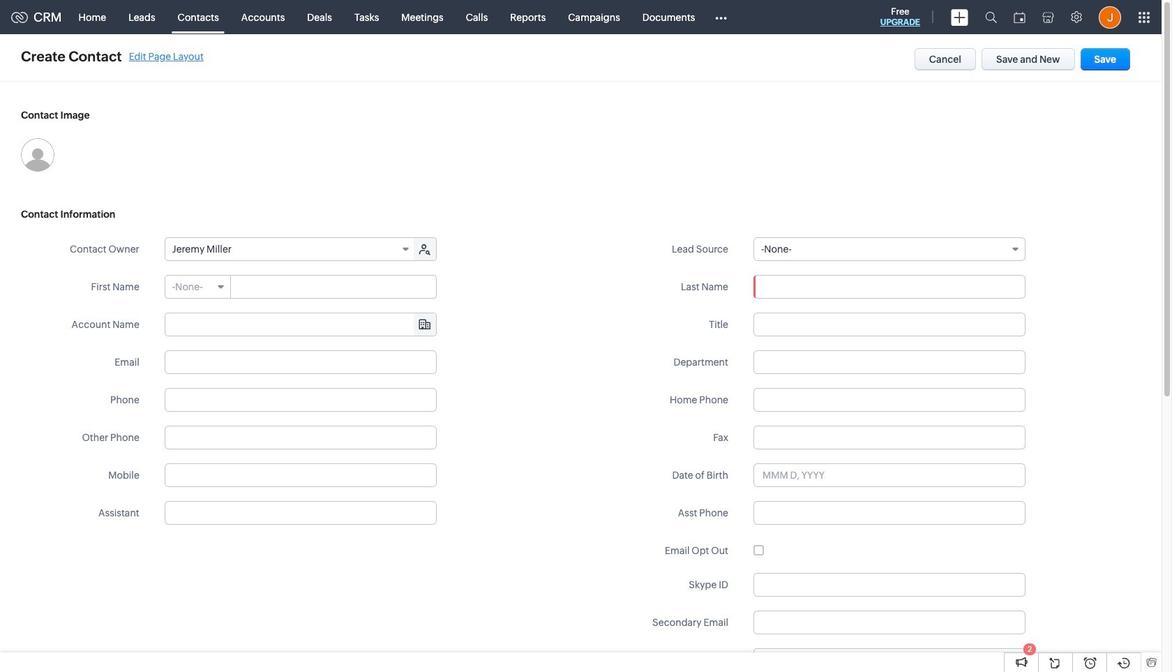 Task type: describe. For each thing, give the bounding box(es) containing it.
profile image
[[1099, 6, 1122, 28]]

MMM D, YYYY text field
[[754, 463, 1026, 487]]

logo image
[[11, 12, 28, 23]]

create menu image
[[951, 9, 969, 25]]

image image
[[21, 138, 54, 172]]

calendar image
[[1014, 12, 1026, 23]]



Task type: vqa. For each thing, say whether or not it's contained in the screenshot.
Logo
yes



Task type: locate. For each thing, give the bounding box(es) containing it.
None text field
[[754, 313, 1026, 336], [165, 350, 437, 374], [754, 350, 1026, 374], [754, 426, 1026, 449], [165, 463, 437, 487], [165, 501, 437, 525], [754, 573, 1026, 597], [754, 313, 1026, 336], [165, 350, 437, 374], [754, 350, 1026, 374], [754, 426, 1026, 449], [165, 463, 437, 487], [165, 501, 437, 525], [754, 573, 1026, 597]]

profile element
[[1091, 0, 1130, 34]]

Other Modules field
[[707, 6, 737, 28]]

None text field
[[754, 275, 1026, 299], [232, 276, 436, 298], [165, 388, 437, 412], [754, 388, 1026, 412], [165, 426, 437, 449], [754, 501, 1026, 525], [754, 611, 1026, 634], [773, 649, 1025, 671], [754, 275, 1026, 299], [232, 276, 436, 298], [165, 388, 437, 412], [754, 388, 1026, 412], [165, 426, 437, 449], [754, 501, 1026, 525], [754, 611, 1026, 634], [773, 649, 1025, 671]]

search element
[[977, 0, 1006, 34]]

None field
[[754, 237, 1026, 261], [165, 238, 415, 260], [165, 276, 231, 298], [754, 237, 1026, 261], [165, 238, 415, 260], [165, 276, 231, 298]]

create menu element
[[943, 0, 977, 34]]

search image
[[985, 11, 997, 23]]



